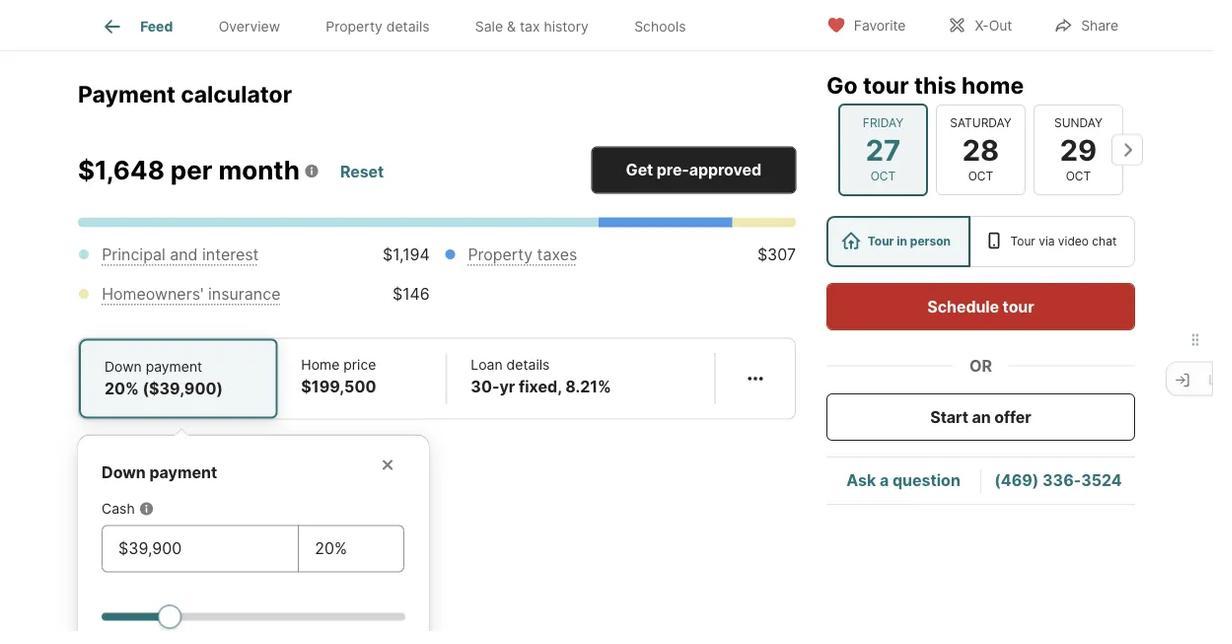 Task type: describe. For each thing, give the bounding box(es) containing it.
cash
[[102, 501, 135, 518]]

this
[[914, 71, 957, 99]]

sale & tax history tab
[[452, 3, 612, 50]]

30-
[[471, 377, 500, 397]]

homeowners'
[[102, 285, 204, 304]]

&
[[507, 18, 516, 35]]

overview
[[219, 18, 280, 35]]

saturday
[[950, 116, 1012, 130]]

home
[[962, 71, 1024, 99]]

feed link
[[101, 15, 173, 38]]

sunday
[[1055, 116, 1103, 130]]

oct for 29
[[1066, 169, 1091, 183]]

29
[[1060, 132, 1097, 167]]

details for loan details 30-yr fixed, 8.21%
[[507, 357, 550, 374]]

down payment 20% ($39,900)
[[105, 359, 223, 399]]

20%
[[105, 379, 139, 399]]

$1,648 per month
[[78, 155, 300, 186]]

sunday 29 oct
[[1055, 116, 1103, 183]]

3524
[[1081, 471, 1122, 490]]

loan
[[471, 357, 503, 374]]

tour via video chat option
[[970, 216, 1135, 267]]

x-out button
[[931, 4, 1029, 45]]

none text field inside down payment tooltip
[[118, 537, 282, 561]]

sale
[[475, 18, 503, 35]]

an
[[972, 407, 991, 427]]

property details
[[326, 18, 430, 35]]

sale & tax history
[[475, 18, 589, 35]]

property details tab
[[303, 3, 452, 50]]

in
[[897, 234, 908, 249]]

none text field inside down payment tooltip
[[315, 537, 388, 561]]

property for property taxes
[[468, 245, 533, 265]]

tax
[[520, 18, 540, 35]]

property taxes
[[468, 245, 577, 265]]

principal
[[102, 245, 165, 265]]

per
[[171, 155, 213, 186]]

go tour this home
[[827, 71, 1024, 99]]

home
[[301, 357, 340, 374]]

payment calculator
[[78, 80, 292, 108]]

payment for down payment
[[149, 463, 217, 483]]

down payment
[[102, 463, 217, 483]]

336-
[[1043, 471, 1081, 490]]

price
[[344, 357, 376, 374]]

start an offer
[[931, 407, 1032, 427]]

homeowners' insurance
[[102, 285, 281, 304]]

loan details 30-yr fixed, 8.21%
[[471, 357, 611, 397]]

share button
[[1037, 4, 1135, 45]]

x-
[[975, 17, 989, 34]]

question
[[893, 471, 961, 490]]

via
[[1039, 234, 1055, 249]]

home price $199,500
[[301, 357, 376, 397]]

schools
[[635, 18, 686, 35]]

reset
[[340, 162, 384, 181]]

tour in person option
[[827, 216, 970, 267]]

principal and interest link
[[102, 245, 259, 265]]

offer
[[995, 407, 1032, 427]]

oct for 28
[[968, 169, 994, 183]]

down payment tooltip
[[78, 420, 796, 632]]

next image
[[1112, 134, 1143, 166]]

video
[[1058, 234, 1089, 249]]

tour for go
[[863, 71, 909, 99]]

28
[[963, 132, 1000, 167]]

fixed,
[[519, 377, 562, 397]]

x-out
[[975, 17, 1012, 34]]

insurance
[[208, 285, 281, 304]]

down for down payment 20% ($39,900)
[[105, 359, 142, 376]]

and
[[170, 245, 198, 265]]

schedule tour button
[[827, 283, 1135, 330]]

$146
[[393, 285, 430, 304]]

payment
[[78, 80, 175, 108]]

ask a question link
[[847, 471, 961, 490]]



Task type: vqa. For each thing, say whether or not it's contained in the screenshot.
the right Map
no



Task type: locate. For each thing, give the bounding box(es) containing it.
oct inside friday 27 oct
[[871, 169, 896, 183]]

None text field
[[315, 537, 388, 561]]

payment for down payment 20% ($39,900)
[[146, 359, 202, 376]]

list box
[[827, 216, 1135, 267]]

payment
[[146, 359, 202, 376], [149, 463, 217, 483]]

1 horizontal spatial property
[[468, 245, 533, 265]]

down up cash
[[102, 463, 146, 483]]

tour right the schedule
[[1003, 297, 1035, 316]]

1 horizontal spatial details
[[507, 357, 550, 374]]

homeowners' insurance link
[[102, 285, 281, 304]]

None text field
[[118, 537, 282, 561]]

property for property details
[[326, 18, 383, 35]]

1 horizontal spatial oct
[[968, 169, 994, 183]]

favorite
[[854, 17, 906, 34]]

0 horizontal spatial tour
[[863, 71, 909, 99]]

calculator
[[181, 80, 292, 108]]

tour inside tour in person option
[[868, 234, 894, 249]]

ask a question
[[847, 471, 961, 490]]

start
[[931, 407, 969, 427]]

details inside loan details 30-yr fixed, 8.21%
[[507, 357, 550, 374]]

details up fixed,
[[507, 357, 550, 374]]

a
[[880, 471, 889, 490]]

oct
[[871, 169, 896, 183], [968, 169, 994, 183], [1066, 169, 1091, 183]]

interest
[[202, 245, 259, 265]]

pre-
[[657, 160, 689, 180]]

oct inside the saturday 28 oct
[[968, 169, 994, 183]]

get pre-approved
[[626, 160, 762, 180]]

Down Payment Slider range field
[[102, 604, 405, 628]]

$199,500
[[301, 377, 376, 397]]

payment inside down payment tooltip
[[149, 463, 217, 483]]

get
[[626, 160, 653, 180]]

oct down the 27
[[871, 169, 896, 183]]

1 vertical spatial property
[[468, 245, 533, 265]]

out
[[989, 17, 1012, 34]]

0 vertical spatial payment
[[146, 359, 202, 376]]

schools tab
[[612, 3, 709, 50]]

$1,648
[[78, 155, 165, 186]]

tour for tour in person
[[868, 234, 894, 249]]

start an offer button
[[827, 394, 1135, 441]]

friday
[[863, 116, 904, 130]]

1 vertical spatial tour
[[1003, 297, 1035, 316]]

tour in person
[[868, 234, 951, 249]]

0 horizontal spatial property
[[326, 18, 383, 35]]

reset button
[[339, 154, 385, 189]]

share
[[1081, 17, 1119, 34]]

1 vertical spatial details
[[507, 357, 550, 374]]

0 horizontal spatial details
[[386, 18, 430, 35]]

details
[[386, 18, 430, 35], [507, 357, 550, 374]]

down inside tooltip
[[102, 463, 146, 483]]

1 vertical spatial down
[[102, 463, 146, 483]]

down up '20%'
[[105, 359, 142, 376]]

0 vertical spatial property
[[326, 18, 383, 35]]

payment up ($39,900)
[[146, 359, 202, 376]]

taxes
[[537, 245, 577, 265]]

(469) 336-3524
[[995, 471, 1122, 490]]

schedule tour
[[928, 297, 1035, 316]]

tab list containing feed
[[78, 0, 725, 50]]

1 vertical spatial payment
[[149, 463, 217, 483]]

saturday 28 oct
[[950, 116, 1012, 183]]

principal and interest
[[102, 245, 259, 265]]

tour for schedule
[[1003, 297, 1035, 316]]

($39,900)
[[143, 379, 223, 399]]

oct down 29
[[1066, 169, 1091, 183]]

oct down 28
[[968, 169, 994, 183]]

2 tour from the left
[[1011, 234, 1036, 249]]

None button
[[839, 103, 928, 196], [936, 104, 1026, 195], [1034, 104, 1124, 195], [839, 103, 928, 196], [936, 104, 1026, 195], [1034, 104, 1124, 195]]

payment inside the down payment 20% ($39,900)
[[146, 359, 202, 376]]

tour inside tour via video chat option
[[1011, 234, 1036, 249]]

0 horizontal spatial tour
[[868, 234, 894, 249]]

ask
[[847, 471, 876, 490]]

schedule
[[928, 297, 999, 316]]

$1,194
[[383, 245, 430, 265]]

tour via video chat
[[1011, 234, 1117, 249]]

0 vertical spatial details
[[386, 18, 430, 35]]

go
[[827, 71, 858, 99]]

feed
[[140, 18, 173, 35]]

approved
[[689, 160, 762, 180]]

oct inside sunday 29 oct
[[1066, 169, 1091, 183]]

friday 27 oct
[[863, 116, 904, 183]]

oct for 27
[[871, 169, 896, 183]]

(469) 336-3524 link
[[995, 471, 1122, 490]]

1 horizontal spatial tour
[[1011, 234, 1036, 249]]

person
[[910, 234, 951, 249]]

yr
[[500, 377, 515, 397]]

1 horizontal spatial tour
[[1003, 297, 1035, 316]]

$307
[[758, 245, 796, 265]]

tour left via
[[1011, 234, 1036, 249]]

(469)
[[995, 471, 1039, 490]]

tour inside schedule tour 'button'
[[1003, 297, 1035, 316]]

2 oct from the left
[[968, 169, 994, 183]]

overview tab
[[196, 3, 303, 50]]

get pre-approved button
[[591, 147, 796, 194]]

tour
[[868, 234, 894, 249], [1011, 234, 1036, 249]]

tour left the in
[[868, 234, 894, 249]]

8.21%
[[565, 377, 611, 397]]

history
[[544, 18, 589, 35]]

1 oct from the left
[[871, 169, 896, 183]]

tour up the friday
[[863, 71, 909, 99]]

tour
[[863, 71, 909, 99], [1003, 297, 1035, 316]]

3 oct from the left
[[1066, 169, 1091, 183]]

0 horizontal spatial oct
[[871, 169, 896, 183]]

chat
[[1092, 234, 1117, 249]]

details for property details
[[386, 18, 430, 35]]

tab list
[[78, 0, 725, 50]]

down
[[105, 359, 142, 376], [102, 463, 146, 483]]

list box containing tour in person
[[827, 216, 1135, 267]]

down inside the down payment 20% ($39,900)
[[105, 359, 142, 376]]

details left sale
[[386, 18, 430, 35]]

favorite button
[[810, 4, 923, 45]]

month
[[218, 155, 300, 186]]

tour for tour via video chat
[[1011, 234, 1036, 249]]

property taxes link
[[468, 245, 577, 265]]

details inside "tab"
[[386, 18, 430, 35]]

property inside "tab"
[[326, 18, 383, 35]]

down for down payment
[[102, 463, 146, 483]]

0 vertical spatial tour
[[863, 71, 909, 99]]

or
[[970, 356, 992, 375]]

1 tour from the left
[[868, 234, 894, 249]]

27
[[866, 132, 901, 167]]

2 horizontal spatial oct
[[1066, 169, 1091, 183]]

0 vertical spatial down
[[105, 359, 142, 376]]

property
[[326, 18, 383, 35], [468, 245, 533, 265]]

payment down ($39,900)
[[149, 463, 217, 483]]



